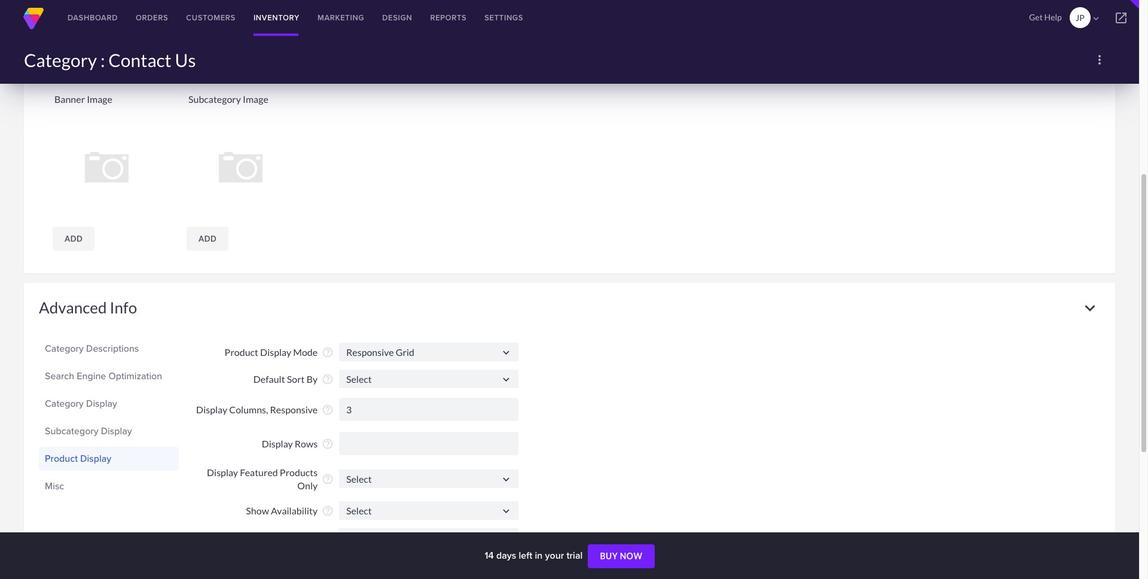 Task type: vqa. For each thing, say whether or not it's contained in the screenshot.
the right Terms
no



Task type: locate. For each thing, give the bounding box(es) containing it.
1 horizontal spatial image
[[243, 93, 269, 104]]

category for category : contact us
[[24, 49, 97, 71]]

1 vertical spatial show
[[232, 532, 255, 543]]

0 vertical spatial subcategory
[[188, 93, 241, 104]]

1 add from the left
[[65, 234, 83, 243]]

days
[[497, 549, 517, 562]]

product display link
[[45, 448, 173, 469]]

0 horizontal spatial add link
[[53, 226, 95, 250]]

display
[[260, 346, 291, 358], [86, 396, 117, 410], [196, 404, 227, 415], [101, 424, 132, 438], [262, 438, 293, 449], [80, 451, 111, 465], [207, 467, 238, 478]]

1 expand_more from the top
[[1081, 56, 1101, 76]]

5 help_outline from the top
[[322, 473, 334, 485]]

product display mode help_outline
[[225, 346, 334, 359]]

14
[[485, 549, 494, 562]]

2 add from the left
[[199, 234, 217, 243]]

help_outline right only
[[322, 473, 334, 485]]

points
[[291, 532, 318, 543]]

1 image from the left
[[87, 93, 112, 104]]

show availability help_outline
[[246, 505, 334, 517]]

display inside category display link
[[86, 396, 117, 410]]

0 vertical spatial product
[[225, 346, 258, 358]]

 for products
[[500, 473, 513, 486]]

show reward points help_outline
[[232, 532, 334, 544]]

1  from the top
[[500, 346, 513, 359]]


[[500, 346, 513, 359], [500, 373, 513, 386], [500, 473, 513, 486], [500, 505, 513, 517], [500, 532, 513, 544], [500, 559, 513, 571]]

featured
[[240, 467, 278, 478]]

1 vertical spatial product
[[45, 451, 78, 465]]

get
[[1030, 12, 1043, 22]]

display down subcategory display
[[80, 451, 111, 465]]

show up reward
[[246, 505, 269, 516]]

engine
[[77, 369, 106, 383]]

optimization
[[109, 369, 162, 383]]

subcategory down us
[[188, 93, 241, 104]]

2 help_outline from the top
[[322, 373, 334, 385]]

help_outline inside default sort by help_outline
[[322, 373, 334, 385]]

show
[[246, 505, 269, 516], [232, 532, 255, 543]]

0 horizontal spatial image
[[87, 93, 112, 104]]

1 horizontal spatial product
[[225, 346, 258, 358]]

show left reward
[[232, 532, 255, 543]]

1 vertical spatial subcategory
[[45, 424, 99, 438]]

subcategory
[[188, 93, 241, 104], [45, 424, 99, 438]]

0 vertical spatial show
[[246, 505, 269, 516]]

display inside subcategory display link
[[101, 424, 132, 438]]

add for banner
[[65, 234, 83, 243]]

None text field
[[339, 369, 519, 388], [339, 501, 519, 520], [339, 369, 519, 388], [339, 501, 519, 520]]

category for category descriptions
[[45, 341, 84, 355]]

product display
[[45, 451, 111, 465]]

add for subcategory
[[199, 234, 217, 243]]

help_outline right by at the left
[[322, 373, 334, 385]]

show inside show availability help_outline
[[246, 505, 269, 516]]

3  from the top
[[500, 473, 513, 486]]

misc
[[45, 479, 64, 493]]

help_outline
[[322, 347, 334, 359], [322, 373, 334, 385], [322, 404, 334, 416], [322, 438, 334, 450], [322, 473, 334, 485], [322, 505, 334, 517], [322, 532, 334, 544]]


[[1115, 11, 1129, 25]]

display down category display link
[[101, 424, 132, 438]]


[[1091, 13, 1102, 24]]

subcategory up product display
[[45, 424, 99, 438]]

6 help_outline from the top
[[322, 505, 334, 517]]

image
[[87, 93, 112, 104], [243, 93, 269, 104]]

in
[[535, 549, 543, 562]]

display left featured
[[207, 467, 238, 478]]

buy
[[600, 551, 618, 561]]

7 help_outline from the top
[[322, 532, 334, 544]]

info
[[110, 298, 137, 317]]

search engine optimization
[[45, 369, 162, 383]]

display left 'rows'
[[262, 438, 293, 449]]

help_outline inside display columns, responsive help_outline
[[322, 404, 334, 416]]

product up misc
[[45, 451, 78, 465]]

1 add link from the left
[[53, 226, 95, 250]]

category
[[24, 49, 97, 71], [39, 56, 102, 75], [45, 341, 84, 355], [45, 396, 84, 410]]

misc link
[[45, 476, 173, 496]]

advanced info
[[39, 298, 137, 317]]

trial
[[567, 549, 583, 562]]

help_outline right responsive
[[322, 404, 334, 416]]

:
[[100, 49, 105, 71]]

only
[[298, 480, 318, 491]]

0 vertical spatial expand_more
[[1081, 56, 1101, 76]]

subcategory image
[[188, 93, 269, 104]]

0 horizontal spatial product
[[45, 451, 78, 465]]

display left "columns,"
[[196, 404, 227, 415]]

None number field
[[339, 398, 519, 421], [339, 432, 519, 455], [339, 398, 519, 421], [339, 432, 519, 455]]

help_outline right "mode"
[[322, 347, 334, 359]]

default sort by help_outline
[[254, 373, 334, 385]]

2  from the top
[[500, 373, 513, 386]]

product inside "link"
[[45, 451, 78, 465]]

display up default
[[260, 346, 291, 358]]

1 horizontal spatial subcategory
[[188, 93, 241, 104]]

4  from the top
[[500, 505, 513, 517]]

help_outline right 'points'
[[322, 532, 334, 544]]

rows
[[295, 438, 318, 449]]

search
[[45, 369, 74, 383]]

subcategory for subcategory image
[[188, 93, 241, 104]]

reports
[[430, 12, 467, 23]]

3 help_outline from the top
[[322, 404, 334, 416]]

 link
[[1104, 0, 1140, 36]]

1 horizontal spatial add
[[199, 234, 217, 243]]

product up default
[[225, 346, 258, 358]]

help
[[1045, 12, 1062, 22]]

5  from the top
[[500, 532, 513, 544]]

banner
[[54, 93, 85, 104]]

0 horizontal spatial add
[[65, 234, 83, 243]]

1 help_outline from the top
[[322, 347, 334, 359]]

add link for subcategory
[[187, 226, 229, 250]]

customers
[[186, 12, 236, 23]]

display inside product display "link"
[[80, 451, 111, 465]]

 for help_outline
[[500, 505, 513, 517]]

descriptions
[[86, 341, 139, 355]]

help_outline inside product display mode help_outline
[[322, 347, 334, 359]]

add link
[[53, 226, 95, 250], [187, 226, 229, 250]]

help_outline inside show reward points help_outline
[[322, 532, 334, 544]]

show inside show reward points help_outline
[[232, 532, 255, 543]]

14 days left in your trial
[[485, 549, 585, 562]]

us
[[175, 49, 196, 71]]

None text field
[[339, 343, 519, 361], [339, 469, 519, 488], [339, 343, 519, 361], [339, 469, 519, 488]]

product
[[225, 346, 258, 358], [45, 451, 78, 465]]

2 add link from the left
[[187, 226, 229, 250]]

 for by
[[500, 373, 513, 386]]

more_vert
[[1093, 53, 1107, 67]]

help_outline right availability on the left bottom of page
[[322, 505, 334, 517]]

add
[[65, 234, 83, 243], [199, 234, 217, 243]]

product inside product display mode help_outline
[[225, 346, 258, 358]]

add link for banner
[[53, 226, 95, 250]]

1 horizontal spatial add link
[[187, 226, 229, 250]]

display rows help_outline
[[262, 438, 334, 450]]

left
[[519, 549, 533, 562]]

more_vert button
[[1088, 48, 1112, 72]]

2 image from the left
[[243, 93, 269, 104]]

2 expand_more from the top
[[1081, 298, 1101, 318]]

1 vertical spatial expand_more
[[1081, 298, 1101, 318]]

4 help_outline from the top
[[322, 438, 334, 450]]

category for category images
[[39, 56, 102, 75]]

expand_more
[[1081, 56, 1101, 76], [1081, 298, 1101, 318]]

jp
[[1076, 13, 1085, 23]]

display down search engine optimization in the left of the page
[[86, 396, 117, 410]]

help_outline right 'rows'
[[322, 438, 334, 450]]

responsive
[[270, 404, 318, 415]]

product for product display
[[45, 451, 78, 465]]

subcategory display
[[45, 424, 132, 438]]

0 horizontal spatial subcategory
[[45, 424, 99, 438]]



Task type: describe. For each thing, give the bounding box(es) containing it.
help_outline inside display rows help_outline
[[322, 438, 334, 450]]

image for subcategory image
[[243, 93, 269, 104]]

banner image
[[54, 93, 112, 104]]

help_outline inside display featured products only help_outline
[[322, 473, 334, 485]]

dashboard link
[[59, 0, 127, 36]]

category descriptions
[[45, 341, 139, 355]]

category display
[[45, 396, 117, 410]]

dashboard
[[68, 12, 118, 23]]

columns,
[[229, 404, 268, 415]]

images
[[105, 56, 154, 75]]

products
[[280, 467, 318, 478]]

sort
[[287, 373, 305, 385]]

display featured products only help_outline
[[207, 467, 334, 491]]

display inside product display mode help_outline
[[260, 346, 291, 358]]

inventory
[[254, 12, 300, 23]]

help_outline inside show availability help_outline
[[322, 505, 334, 517]]

your
[[545, 549, 564, 562]]

design
[[382, 12, 412, 23]]

display inside display rows help_outline
[[262, 438, 293, 449]]

now
[[620, 551, 643, 561]]

subcategory display link
[[45, 421, 173, 441]]

product for product display mode help_outline
[[225, 346, 258, 358]]

contact
[[108, 49, 172, 71]]

category : contact us
[[24, 49, 196, 71]]

category descriptions link
[[45, 338, 173, 359]]

availability
[[271, 505, 318, 516]]

6  from the top
[[500, 559, 513, 571]]

advanced
[[39, 298, 107, 317]]

display inside display featured products only help_outline
[[207, 467, 238, 478]]

category display link
[[45, 393, 173, 414]]

buy now
[[600, 551, 643, 561]]

display inside display columns, responsive help_outline
[[196, 404, 227, 415]]

expand_more for advanced info
[[1081, 298, 1101, 318]]

settings
[[485, 12, 524, 23]]

subcategory for subcategory display
[[45, 424, 99, 438]]

 for mode
[[500, 346, 513, 359]]

reward
[[257, 532, 289, 543]]

expand_more for category images
[[1081, 56, 1101, 76]]

show for points
[[232, 532, 255, 543]]

search engine optimization link
[[45, 366, 173, 386]]

marketing
[[318, 12, 365, 23]]

default
[[254, 373, 285, 385]]

show for help_outline
[[246, 505, 269, 516]]

by
[[307, 373, 318, 385]]

category images
[[39, 56, 154, 75]]

mode
[[293, 346, 318, 358]]

image for banner image
[[87, 93, 112, 104]]

display columns, responsive help_outline
[[196, 404, 334, 416]]

get help
[[1030, 12, 1062, 22]]

buy now link
[[588, 545, 655, 568]]

orders
[[136, 12, 168, 23]]

category for category display
[[45, 396, 84, 410]]



